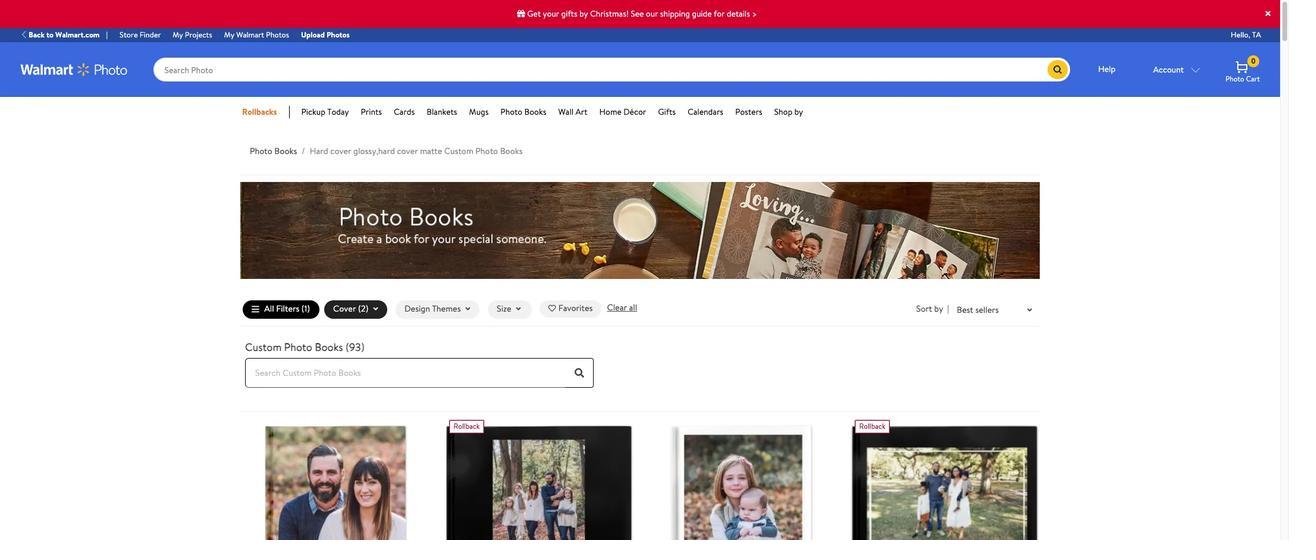 Task type: vqa. For each thing, say whether or not it's contained in the screenshot.
Prints
yes



Task type: describe. For each thing, give the bounding box(es) containing it.
0 vertical spatial |
[[106, 29, 108, 40]]

clear all
[[607, 302, 638, 314]]

my for my projects
[[173, 29, 183, 40]]

christmas!
[[590, 8, 629, 20]]

your
[[543, 8, 560, 20]]

home
[[600, 106, 622, 118]]

pickup today link
[[301, 106, 349, 118]]

best sellers button
[[950, 298, 1040, 321]]

magnifying glass image
[[1053, 64, 1064, 75]]

blankets
[[427, 106, 457, 118]]

sort by |
[[917, 303, 950, 315]]

(1)
[[302, 303, 310, 315]]

best sellers
[[957, 304, 999, 316]]

×
[[1264, 3, 1273, 23]]

angle down image for best sellers
[[1028, 307, 1033, 315]]

clear
[[607, 302, 627, 314]]

favorites
[[559, 303, 593, 314]]

posters
[[736, 106, 763, 118]]

shipping
[[660, 8, 690, 20]]

photo down the (1)
[[284, 340, 312, 355]]

hard
[[310, 145, 328, 157]]

our
[[646, 8, 658, 20]]

calendars link
[[688, 106, 724, 118]]

hello,
[[1231, 29, 1251, 40]]

angle down image for cover
[[373, 306, 378, 313]]

account
[[1154, 64, 1184, 76]]

wall art
[[558, 106, 588, 118]]

get
[[527, 8, 541, 20]]

photo down mugs link
[[476, 145, 498, 157]]

art
[[576, 106, 588, 118]]

prints
[[361, 106, 382, 118]]

shop
[[775, 106, 793, 118]]

shop by link
[[775, 106, 803, 118]]

posters link
[[736, 106, 763, 118]]

filters
[[276, 303, 300, 315]]

heart image
[[549, 305, 556, 313]]

× link
[[1264, 3, 1273, 23]]

prints link
[[361, 106, 382, 118]]

pickup
[[301, 106, 325, 118]]

0 vertical spatial photo books link
[[501, 106, 547, 118]]

photo left cart
[[1226, 74, 1245, 84]]

by for shop by
[[795, 106, 803, 118]]

details
[[727, 8, 750, 20]]

cover left (2)
[[333, 303, 356, 315]]

0 vertical spatial by
[[580, 8, 588, 20]]

Search Custom Photo Books search field
[[245, 359, 566, 388]]

rollback for first rollback link
[[454, 421, 480, 432]]

all filters (1)
[[264, 303, 310, 315]]

calendars
[[688, 106, 724, 118]]

upload
[[301, 29, 325, 40]]

help
[[1099, 63, 1116, 75]]

wall art link
[[558, 106, 588, 118]]

back to walmart.com |
[[29, 29, 108, 40]]

my for my walmart photos
[[224, 29, 235, 40]]

1 photos from the left
[[266, 29, 289, 40]]

gifts
[[658, 106, 676, 118]]

>
[[752, 8, 757, 20]]

sellers
[[976, 304, 999, 316]]

design
[[405, 303, 430, 315]]

sort
[[917, 303, 933, 315]]

store finder
[[120, 29, 161, 40]]

gift image
[[517, 10, 525, 18]]

rollbacks
[[242, 106, 277, 118]]

décor
[[624, 106, 646, 118]]

mugs
[[469, 106, 489, 118]]

clear all link
[[607, 302, 638, 314]]

best
[[957, 304, 974, 316]]

cards link
[[394, 106, 415, 118]]

rollbacks link
[[242, 106, 290, 118]]

size button
[[488, 300, 532, 319]]

my walmart photos
[[224, 29, 289, 40]]

matte
[[420, 145, 442, 157]]



Task type: locate. For each thing, give the bounding box(es) containing it.
by for sort by |
[[935, 303, 944, 315]]

0 horizontal spatial |
[[106, 29, 108, 40]]

ta
[[1253, 29, 1262, 40]]

rollback for first rollback link from right
[[860, 421, 886, 432]]

design themes
[[405, 303, 461, 315]]

glossy,hard
[[354, 145, 395, 157]]

0 horizontal spatial custom
[[245, 340, 282, 355]]

today
[[327, 106, 349, 118]]

0 horizontal spatial angle down image
[[466, 306, 470, 313]]

custom right the 'matte'
[[444, 145, 474, 157]]

cover (2)
[[333, 303, 369, 315]]

angle down image right themes
[[466, 306, 470, 313]]

photos right walmart
[[266, 29, 289, 40]]

1 horizontal spatial photo books
[[501, 106, 547, 118]]

1 horizontal spatial rollback link
[[849, 420, 1040, 540]]

wall
[[558, 106, 574, 118]]

1 rollback from the left
[[454, 421, 480, 432]]

| inside "sort-select" 'element'
[[948, 303, 950, 315]]

1 horizontal spatial custom
[[444, 145, 474, 157]]

angle down image inside best sellers button
[[1028, 307, 1033, 315]]

angle down image for size
[[516, 306, 521, 313]]

size
[[497, 303, 512, 315]]

my projects link
[[167, 29, 218, 41]]

1 vertical spatial photo books
[[250, 145, 297, 157]]

cards
[[394, 106, 415, 118]]

angle down image right the size
[[516, 306, 521, 313]]

all
[[629, 302, 638, 314]]

2 my from the left
[[224, 29, 235, 40]]

create a photo book for your special someone image
[[240, 182, 1040, 279]]

1 horizontal spatial rollback
[[860, 421, 886, 432]]

photos right upload
[[327, 29, 350, 40]]

books
[[525, 106, 547, 118], [275, 145, 297, 157], [500, 145, 523, 157], [315, 340, 343, 355]]

photo down rollbacks link
[[250, 145, 273, 157]]

0 horizontal spatial rollback link
[[443, 420, 634, 540]]

by right shop
[[795, 106, 803, 118]]

by inside "sort-select" 'element'
[[935, 303, 944, 315]]

shop by
[[775, 106, 803, 118]]

my projects
[[173, 29, 212, 40]]

2 photos from the left
[[327, 29, 350, 40]]

my walmart photos link
[[218, 29, 295, 41]]

1 horizontal spatial |
[[948, 303, 950, 315]]

my inside my walmart photos link
[[224, 29, 235, 40]]

2 vertical spatial by
[[935, 303, 944, 315]]

0 horizontal spatial angle down image
[[373, 306, 378, 313]]

1 vertical spatial photo books link
[[250, 145, 297, 157]]

by right sort
[[935, 303, 944, 315]]

0 horizontal spatial photo books link
[[250, 145, 297, 157]]

photo cart
[[1226, 74, 1261, 84]]

my inside the 'my projects' 'link'
[[173, 29, 183, 40]]

store finder link
[[114, 29, 167, 41]]

photos
[[266, 29, 289, 40], [327, 29, 350, 40]]

home décor
[[600, 106, 646, 118]]

1 vertical spatial |
[[948, 303, 950, 315]]

angle down image
[[466, 306, 470, 313], [1028, 307, 1033, 315]]

photo books link down rollbacks link
[[250, 145, 297, 157]]

rollback link
[[443, 420, 634, 540], [849, 420, 1040, 540]]

hello, ta
[[1231, 29, 1262, 40]]

1 horizontal spatial photos
[[327, 29, 350, 40]]

cart
[[1247, 74, 1261, 84]]

walmart.com
[[55, 29, 100, 40]]

1 angle down image from the left
[[373, 306, 378, 313]]

help link
[[1086, 58, 1128, 82]]

custom photo books (93)
[[245, 340, 365, 355]]

photo books link left wall
[[501, 106, 547, 118]]

for
[[714, 8, 725, 20]]

1 vertical spatial custom
[[245, 340, 282, 355]]

custom
[[444, 145, 474, 157], [245, 340, 282, 355]]

|
[[106, 29, 108, 40], [948, 303, 950, 315]]

angle down image for design
[[466, 306, 470, 313]]

store
[[120, 29, 138, 40]]

blankets link
[[427, 106, 457, 118]]

by right gifts
[[580, 8, 588, 20]]

1 horizontal spatial photo books link
[[501, 106, 547, 118]]

| left store on the left top of the page
[[106, 29, 108, 40]]

1 vertical spatial by
[[795, 106, 803, 118]]

finder
[[140, 29, 161, 40]]

my left walmart
[[224, 29, 235, 40]]

see
[[631, 8, 644, 20]]

| left best
[[948, 303, 950, 315]]

custom down the all
[[245, 340, 282, 355]]

Search Photo text field
[[154, 58, 1048, 82]]

1 horizontal spatial my
[[224, 29, 235, 40]]

home décor link
[[600, 106, 646, 118]]

1 horizontal spatial by
[[795, 106, 803, 118]]

0 horizontal spatial rollback
[[454, 421, 480, 432]]

cover left the 'matte'
[[397, 145, 418, 157]]

photo books left wall
[[501, 106, 547, 118]]

upload photos link
[[295, 29, 356, 41]]

angle down image right (2)
[[373, 306, 378, 313]]

rollback
[[454, 421, 480, 432], [860, 421, 886, 432]]

0 horizontal spatial by
[[580, 8, 588, 20]]

sort-select element
[[917, 303, 950, 316]]

pickup today
[[301, 106, 349, 118]]

photo books link
[[501, 106, 547, 118], [250, 145, 297, 157]]

1 horizontal spatial angle down image
[[1028, 307, 1033, 315]]

hard cover glossy,hard cover matte  custom photo books
[[310, 145, 523, 157]]

2 angle down image from the left
[[516, 306, 521, 313]]

(2)
[[358, 303, 369, 315]]

gifts
[[562, 8, 578, 20]]

gifts link
[[658, 106, 676, 118]]

0 horizontal spatial my
[[173, 29, 183, 40]]

photo
[[1226, 74, 1245, 84], [501, 106, 523, 118], [250, 145, 273, 157], [476, 145, 498, 157], [284, 340, 312, 355]]

to
[[46, 29, 54, 40]]

photo books down rollbacks link
[[250, 145, 297, 157]]

all
[[264, 303, 274, 315]]

angle down image right sellers
[[1028, 307, 1033, 315]]

2 horizontal spatial by
[[935, 303, 944, 315]]

0 horizontal spatial photo books
[[250, 145, 297, 157]]

0 horizontal spatial photos
[[266, 29, 289, 40]]

back
[[29, 29, 45, 40]]

my
[[173, 29, 183, 40], [224, 29, 235, 40]]

0 vertical spatial photo books
[[501, 106, 547, 118]]

account button
[[1140, 58, 1214, 82]]

2 rollback link from the left
[[849, 420, 1040, 540]]

back arrow image
[[20, 30, 29, 39]]

upload photos
[[301, 29, 350, 40]]

projects
[[185, 29, 212, 40]]

mugs link
[[469, 106, 489, 118]]

1 horizontal spatial angle down image
[[516, 306, 521, 313]]

angle down image inside size 'button'
[[516, 306, 521, 313]]

get your gifts by christmas! see our shipping guide for details >
[[525, 8, 757, 20]]

0
[[1252, 56, 1256, 66]]

my left 'projects'
[[173, 29, 183, 40]]

guide
[[692, 8, 712, 20]]

(93)
[[346, 340, 365, 355]]

themes
[[432, 303, 461, 315]]

2 rollback from the left
[[860, 421, 886, 432]]

photo books for photo books link to the left
[[250, 145, 297, 157]]

cover right hard
[[330, 145, 352, 157]]

photo right mugs
[[501, 106, 523, 118]]

1 my from the left
[[173, 29, 183, 40]]

photo books for the topmost photo books link
[[501, 106, 547, 118]]

angle down image
[[373, 306, 378, 313], [516, 306, 521, 313]]

walmart
[[236, 29, 264, 40]]

by
[[580, 8, 588, 20], [795, 106, 803, 118], [935, 303, 944, 315]]

1 rollback link from the left
[[443, 420, 634, 540]]

0 vertical spatial custom
[[444, 145, 474, 157]]

photo books
[[501, 106, 547, 118], [250, 145, 297, 157]]



